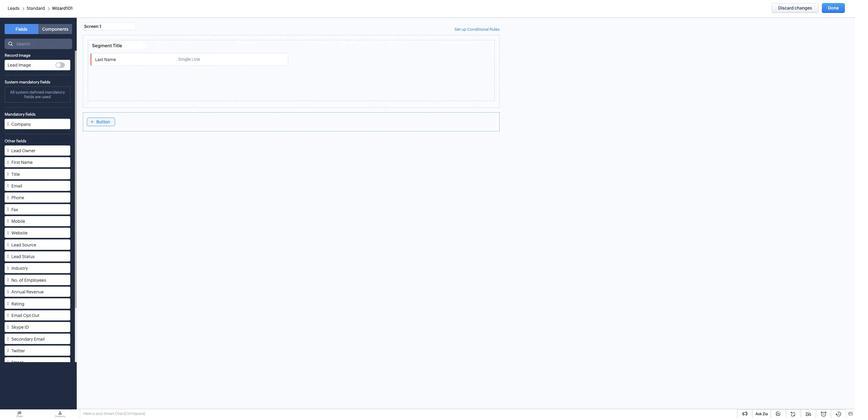 Task type: vqa. For each thing, say whether or not it's contained in the screenshot.
and
yes



Task type: describe. For each thing, give the bounding box(es) containing it.
email opt out
[[11, 313, 39, 318]]

opt
[[23, 313, 31, 318]]

1 vertical spatial title
[[11, 172, 20, 177]]

lead for lead owner
[[11, 148, 21, 153]]

website
[[11, 231, 28, 236]]

pipelines
[[15, 118, 33, 123]]

ask zia
[[756, 412, 768, 416]]

skype
[[11, 325, 24, 330]]

last
[[95, 57, 103, 62]]

no. of employees
[[11, 278, 46, 283]]

changes
[[795, 6, 812, 10]]

translations
[[15, 159, 39, 164]]

smart
[[104, 412, 114, 416]]

mandatory fields
[[5, 112, 36, 117]]

used
[[42, 95, 51, 99]]

modules and fields link
[[15, 98, 53, 104]]

wizards link
[[15, 108, 31, 114]]

leads for done
[[8, 6, 19, 11]]

zia
[[763, 412, 768, 416]]

lead source
[[11, 242, 36, 247]]

revenue
[[26, 290, 44, 294]]

pipelines link
[[15, 118, 33, 124]]

employees
[[24, 278, 46, 283]]

customization region
[[0, 96, 80, 167]]

system
[[16, 90, 29, 95]]

are
[[35, 95, 41, 99]]

Screen name text field
[[83, 23, 136, 30]]

canvas link
[[15, 138, 29, 144]]

fields tab
[[5, 24, 38, 34]]

discard changes
[[779, 6, 812, 10]]

lead for lead status
[[11, 254, 21, 259]]

translations link
[[15, 158, 39, 164]]

modules
[[15, 98, 32, 103]]

wizards
[[15, 108, 31, 113]]

leads for exit
[[8, 6, 19, 11]]

no.
[[11, 278, 18, 283]]

record
[[5, 53, 18, 58]]

system mandatory fields
[[5, 80, 50, 85]]

templates
[[15, 129, 35, 133]]

discard changes button
[[772, 3, 819, 13]]

lead owner
[[11, 148, 36, 153]]

other
[[5, 139, 15, 143]]

(ctrl+space)
[[124, 412, 145, 416]]

annual revenue
[[11, 290, 44, 294]]

skype id
[[11, 325, 29, 330]]

lead for lead image
[[8, 63, 17, 68]]

out
[[32, 313, 39, 318]]

exit
[[789, 6, 796, 11]]

defined
[[29, 90, 44, 95]]

mobile
[[11, 219, 25, 224]]

segment
[[92, 43, 112, 49]]

system
[[5, 80, 18, 85]]

image for record image
[[19, 53, 30, 58]]

discard
[[779, 6, 794, 10]]

all system defined mandatory fields are used
[[10, 90, 65, 99]]

annual
[[11, 290, 25, 294]]

button
[[96, 119, 110, 124]]

customize home page
[[15, 149, 60, 154]]

record image
[[5, 53, 30, 58]]

mandatory inside all system defined mandatory fields are used
[[45, 90, 65, 95]]

Search text field
[[5, 39, 72, 49]]

secondary
[[11, 337, 33, 342]]

conditional
[[467, 27, 489, 32]]

set up conditional rules
[[455, 27, 500, 32]]

components
[[42, 27, 68, 31]]

street
[[11, 360, 23, 365]]

1 horizontal spatial title
[[113, 43, 122, 49]]

of
[[19, 278, 23, 283]]

up
[[462, 27, 467, 32]]



Task type: locate. For each thing, give the bounding box(es) containing it.
wizard101
[[52, 6, 73, 11]]

title down first
[[11, 172, 20, 177]]

phone
[[11, 195, 24, 200]]

is
[[92, 412, 95, 416]]

fields right are
[[41, 98, 53, 103]]

contacts image
[[41, 410, 80, 418]]

lead
[[8, 63, 17, 68], [11, 148, 21, 153], [11, 242, 21, 247], [11, 254, 21, 259]]

fields up defined
[[40, 80, 50, 85]]

0 horizontal spatial name
[[21, 160, 33, 165]]

fields inside 'link'
[[41, 98, 53, 103]]

first name
[[11, 160, 33, 165]]

fields down setup
[[16, 27, 27, 31]]

components tab
[[38, 24, 72, 34]]

ask
[[756, 412, 762, 416]]

0 vertical spatial name
[[104, 57, 116, 62]]

mandatory
[[19, 80, 39, 85], [45, 90, 65, 95]]

tab list
[[0, 18, 77, 37]]

modules and fields
[[15, 98, 53, 103]]

your
[[95, 412, 103, 416]]

setup
[[6, 12, 23, 19]]

0 horizontal spatial fields
[[16, 27, 27, 31]]

email for email
[[11, 184, 22, 189]]

home
[[37, 149, 49, 154]]

canvas
[[15, 139, 29, 144]]

name right last
[[104, 57, 116, 62]]

customize home page link
[[15, 148, 60, 154]]

1 vertical spatial fields
[[41, 98, 53, 103]]

0 vertical spatial image
[[19, 53, 30, 58]]

1 horizontal spatial fields
[[41, 98, 53, 103]]

fax
[[11, 207, 18, 212]]

page
[[50, 149, 60, 154]]

fields up "pipelines" link in the top of the page
[[26, 112, 36, 117]]

1 vertical spatial image
[[18, 63, 31, 68]]

lead for lead source
[[11, 242, 21, 247]]

email left opt
[[11, 313, 22, 318]]

customization button
[[0, 84, 80, 96]]

chat
[[115, 412, 123, 416]]

1 leads from the top
[[8, 6, 19, 11]]

mandatory right are
[[45, 90, 65, 95]]

0 vertical spatial mandatory
[[19, 80, 39, 85]]

mandatory up customization
[[19, 80, 39, 85]]

other fields
[[5, 139, 26, 143]]

image for lead image
[[18, 63, 31, 68]]

id
[[25, 325, 29, 330]]

industry
[[11, 266, 28, 271]]

1 vertical spatial name
[[21, 160, 33, 165]]

all
[[10, 90, 15, 95]]

here is your smart chat (ctrl+space)
[[83, 412, 145, 416]]

fields inside all system defined mandatory fields are used
[[24, 95, 34, 99]]

done
[[828, 6, 839, 10]]

customize
[[15, 149, 36, 154]]

email right secondary
[[34, 337, 45, 342]]

0 vertical spatial fields
[[16, 27, 27, 31]]

company
[[11, 122, 31, 127]]

Segment Title text field
[[91, 42, 145, 49]]

rules
[[490, 27, 500, 32]]

set
[[455, 27, 461, 32]]

1 vertical spatial email
[[11, 313, 22, 318]]

2 vertical spatial email
[[34, 337, 45, 342]]

secondary email
[[11, 337, 45, 342]]

0 vertical spatial email
[[11, 184, 22, 189]]

here
[[83, 412, 91, 416]]

lead down other fields
[[11, 148, 21, 153]]

1 horizontal spatial name
[[104, 57, 116, 62]]

permissions
[[749, 6, 773, 11]]

image up lead image
[[19, 53, 30, 58]]

done button
[[822, 3, 845, 13]]

Enter a wizard name text field
[[62, 5, 154, 12]]

email for email opt out
[[11, 313, 22, 318]]

owner
[[22, 148, 36, 153]]

name for first name
[[21, 160, 33, 165]]

0 horizontal spatial mandatory
[[19, 80, 39, 85]]

2 leads from the top
[[8, 6, 19, 11]]

lead left the status
[[11, 254, 21, 259]]

fields up lead owner
[[16, 139, 26, 143]]

image down the record image
[[18, 63, 31, 68]]

standard
[[27, 6, 45, 11]]

fields down customization
[[24, 95, 34, 99]]

lead down record
[[8, 63, 17, 68]]

segment title
[[92, 43, 122, 49]]

twitter
[[11, 348, 25, 353]]

1 horizontal spatial mandatory
[[45, 90, 65, 95]]

fields inside tab
[[16, 27, 27, 31]]

lead status
[[11, 254, 35, 259]]

0 vertical spatial title
[[113, 43, 122, 49]]

customization
[[10, 88, 40, 93]]

lead image
[[8, 63, 31, 68]]

1 vertical spatial mandatory
[[45, 90, 65, 95]]

and
[[33, 98, 40, 103]]

mandatory
[[5, 112, 25, 117]]

exit button
[[782, 4, 803, 14]]

rating
[[11, 301, 24, 306]]

fields
[[40, 80, 50, 85], [24, 95, 34, 99], [26, 112, 36, 117], [16, 139, 26, 143]]

chats image
[[0, 410, 39, 418]]

name right first
[[21, 160, 33, 165]]

name for last name
[[104, 57, 116, 62]]

tab list containing fields
[[0, 18, 77, 37]]

templates link
[[15, 128, 35, 134]]

image
[[19, 53, 30, 58], [18, 63, 31, 68]]

email up phone
[[11, 184, 22, 189]]

last name
[[95, 57, 116, 62]]

lead down website in the left of the page
[[11, 242, 21, 247]]

title right segment
[[113, 43, 122, 49]]

source
[[22, 242, 36, 247]]

leads
[[8, 6, 19, 11], [8, 6, 19, 11]]

title
[[113, 43, 122, 49], [11, 172, 20, 177]]

status
[[22, 254, 35, 259]]

first
[[11, 160, 20, 165]]

0 horizontal spatial title
[[11, 172, 20, 177]]



